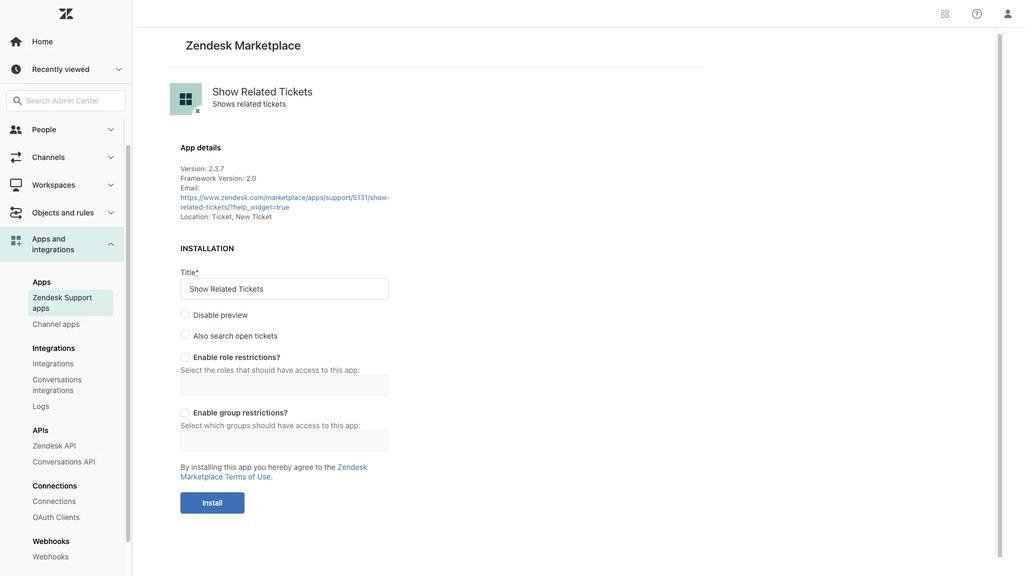 Task type: describe. For each thing, give the bounding box(es) containing it.
conversations api link
[[28, 455, 113, 471]]

apps for 'apps' element
[[33, 278, 51, 287]]

recently
[[32, 65, 63, 74]]

connections for second connections element from the top of the apps and integrations 'group'
[[33, 497, 76, 506]]

oauth
[[33, 513, 54, 522]]

home button
[[0, 28, 132, 56]]

oauth clients
[[33, 513, 80, 522]]

channel apps element
[[33, 319, 80, 330]]

1 webhooks element from the top
[[33, 537, 70, 546]]

webhooks for 2nd webhooks element from the bottom of the apps and integrations 'group'
[[33, 537, 70, 546]]

primary element
[[0, 0, 132, 577]]

api for zendesk api
[[64, 442, 76, 451]]

2 integrations element from the top
[[33, 359, 74, 370]]

zendesk api
[[33, 442, 76, 451]]

apps element
[[33, 278, 51, 287]]

conversations integrations
[[33, 375, 82, 395]]

channels button
[[0, 144, 124, 171]]

1 integrations element from the top
[[33, 344, 75, 353]]

recently viewed button
[[0, 56, 132, 83]]

zendesk api link
[[28, 438, 113, 455]]

conversations for api
[[33, 458, 82, 467]]

user menu image
[[1001, 7, 1015, 21]]

apps inside the zendesk support apps
[[33, 304, 49, 313]]

oauth clients link
[[28, 510, 113, 526]]

1 connections element from the top
[[33, 482, 77, 491]]

home
[[32, 37, 53, 46]]

logs
[[33, 402, 49, 411]]

viewed
[[65, 65, 90, 74]]

logs element
[[33, 402, 49, 412]]

zendesk support apps link
[[28, 290, 113, 317]]

conversations for integrations
[[33, 375, 82, 385]]

apps and integrations
[[32, 234, 74, 254]]

and for apps
[[52, 234, 65, 244]]

Search Admin Center field
[[26, 96, 119, 106]]

zendesk support apps element
[[33, 293, 109, 314]]

channel apps link
[[28, 317, 113, 333]]

people button
[[0, 116, 124, 144]]

workspaces
[[32, 181, 75, 190]]

2 webhooks element from the top
[[33, 552, 69, 563]]

zendesk for zendesk support apps
[[33, 293, 62, 302]]

integrations for second integrations element from the top of the apps and integrations 'group'
[[33, 359, 74, 369]]

conversations api element
[[33, 457, 95, 468]]

zendesk for zendesk api
[[33, 442, 62, 451]]

objects and rules
[[32, 208, 94, 217]]

channel
[[33, 320, 61, 329]]

integrations link
[[28, 356, 113, 372]]

oauth clients element
[[33, 513, 80, 523]]

apis element
[[33, 426, 48, 435]]

2 connections element from the top
[[33, 497, 76, 507]]

api for conversations api
[[84, 458, 95, 467]]



Task type: locate. For each thing, give the bounding box(es) containing it.
channels
[[32, 153, 65, 162]]

apps and integrations button
[[0, 227, 124, 262]]

0 vertical spatial zendesk
[[33, 293, 62, 302]]

tree item
[[0, 227, 124, 577]]

help image
[[973, 9, 982, 18]]

1 zendesk from the top
[[33, 293, 62, 302]]

1 vertical spatial apps
[[33, 278, 51, 287]]

apps up the zendesk support apps
[[33, 278, 51, 287]]

integrations up logs
[[33, 386, 74, 395]]

integrations up integrations link
[[33, 344, 75, 353]]

clients
[[56, 513, 80, 522]]

zendesk inside "zendesk api" element
[[33, 442, 62, 451]]

apps inside 'group'
[[33, 278, 51, 287]]

and for objects
[[61, 208, 75, 217]]

api inside "zendesk api" element
[[64, 442, 76, 451]]

zendesk api element
[[33, 441, 76, 452]]

1 vertical spatial apps
[[63, 320, 80, 329]]

api down zendesk api link at the bottom
[[84, 458, 95, 467]]

objects and rules button
[[0, 199, 124, 227]]

apis
[[33, 426, 48, 435]]

workspaces button
[[0, 171, 124, 199]]

connections up connections link
[[33, 482, 77, 491]]

apps and integrations group
[[0, 262, 124, 577]]

2 connections from the top
[[33, 497, 76, 506]]

tree inside primary element
[[0, 116, 132, 577]]

1 horizontal spatial api
[[84, 458, 95, 467]]

connections for second connections element from the bottom of the apps and integrations 'group'
[[33, 482, 77, 491]]

0 vertical spatial apps
[[32, 234, 50, 244]]

connections link
[[28, 494, 113, 510]]

1 vertical spatial integrations
[[33, 386, 74, 395]]

1 vertical spatial integrations element
[[33, 359, 74, 370]]

conversations integrations link
[[28, 372, 113, 399]]

and inside 'apps and integrations'
[[52, 234, 65, 244]]

0 vertical spatial and
[[61, 208, 75, 217]]

people
[[32, 125, 56, 134]]

apps up the channel
[[33, 304, 49, 313]]

and down objects and rules dropdown button
[[52, 234, 65, 244]]

0 horizontal spatial apps
[[33, 304, 49, 313]]

integrations for 1st integrations element from the top of the apps and integrations 'group'
[[33, 344, 75, 353]]

apps down zendesk support apps element
[[63, 320, 80, 329]]

1 conversations from the top
[[33, 375, 82, 385]]

1 horizontal spatial apps
[[63, 320, 80, 329]]

webhooks element
[[33, 537, 70, 546], [33, 552, 69, 563]]

1 vertical spatial api
[[84, 458, 95, 467]]

apps
[[33, 304, 49, 313], [63, 320, 80, 329]]

conversations
[[33, 375, 82, 385], [33, 458, 82, 467]]

zendesk down 'apps' element
[[33, 293, 62, 302]]

1 vertical spatial connections element
[[33, 497, 76, 507]]

none search field inside primary element
[[1, 90, 131, 112]]

2 integrations from the top
[[33, 359, 74, 369]]

zendesk
[[33, 293, 62, 302], [33, 442, 62, 451]]

0 vertical spatial webhooks
[[33, 537, 70, 546]]

0 vertical spatial connections
[[33, 482, 77, 491]]

channel apps
[[33, 320, 80, 329]]

webhooks
[[33, 537, 70, 546], [33, 553, 69, 562]]

zendesk support apps
[[33, 293, 92, 313]]

apps for apps and integrations
[[32, 234, 50, 244]]

webhooks for 2nd webhooks element from the top of the apps and integrations 'group'
[[33, 553, 69, 562]]

integrations inside dropdown button
[[32, 245, 74, 254]]

conversations down integrations link
[[33, 375, 82, 385]]

2 webhooks from the top
[[33, 553, 69, 562]]

0 vertical spatial integrations
[[32, 245, 74, 254]]

integrations element up conversations integrations
[[33, 359, 74, 370]]

support
[[64, 293, 92, 302]]

connections element up connections link
[[33, 482, 77, 491]]

integrations up conversations integrations
[[33, 359, 74, 369]]

connections element up 'oauth clients'
[[33, 497, 76, 507]]

api inside conversations api element
[[84, 458, 95, 467]]

1 integrations from the top
[[33, 344, 75, 353]]

0 vertical spatial api
[[64, 442, 76, 451]]

connections
[[33, 482, 77, 491], [33, 497, 76, 506]]

0 vertical spatial apps
[[33, 304, 49, 313]]

conversations api
[[33, 458, 95, 467]]

0 vertical spatial connections element
[[33, 482, 77, 491]]

conversations down "zendesk api" element
[[33, 458, 82, 467]]

1 vertical spatial zendesk
[[33, 442, 62, 451]]

1 vertical spatial and
[[52, 234, 65, 244]]

None search field
[[1, 90, 131, 112]]

integrations inside conversations integrations
[[33, 386, 74, 395]]

connections element
[[33, 482, 77, 491], [33, 497, 76, 507]]

1 vertical spatial connections
[[33, 497, 76, 506]]

tree item containing apps and integrations
[[0, 227, 124, 577]]

1 vertical spatial integrations
[[33, 359, 74, 369]]

webhooks link
[[28, 550, 113, 566]]

apps down objects
[[32, 234, 50, 244]]

recently viewed
[[32, 65, 90, 74]]

logs link
[[28, 399, 113, 415]]

objects
[[32, 208, 59, 217]]

integrations element
[[33, 344, 75, 353], [33, 359, 74, 370]]

api up conversations api link
[[64, 442, 76, 451]]

integrations
[[33, 344, 75, 353], [33, 359, 74, 369]]

1 connections from the top
[[33, 482, 77, 491]]

0 vertical spatial integrations
[[33, 344, 75, 353]]

tree item inside primary element
[[0, 227, 124, 577]]

0 vertical spatial webhooks element
[[33, 537, 70, 546]]

apps
[[32, 234, 50, 244], [33, 278, 51, 287]]

1 vertical spatial conversations
[[33, 458, 82, 467]]

zendesk down apis "element"
[[33, 442, 62, 451]]

and left the 'rules'
[[61, 208, 75, 217]]

tree containing people
[[0, 116, 132, 577]]

connections up 'oauth clients'
[[33, 497, 76, 506]]

tree
[[0, 116, 132, 577]]

integrations up 'apps' element
[[32, 245, 74, 254]]

1 webhooks from the top
[[33, 537, 70, 546]]

conversations integrations element
[[33, 375, 109, 396]]

2 zendesk from the top
[[33, 442, 62, 451]]

1 vertical spatial webhooks
[[33, 553, 69, 562]]

0 horizontal spatial api
[[64, 442, 76, 451]]

2 conversations from the top
[[33, 458, 82, 467]]

zendesk products image
[[942, 10, 949, 17]]

apps inside 'apps and integrations'
[[32, 234, 50, 244]]

0 vertical spatial integrations element
[[33, 344, 75, 353]]

and
[[61, 208, 75, 217], [52, 234, 65, 244]]

0 vertical spatial conversations
[[33, 375, 82, 385]]

1 vertical spatial webhooks element
[[33, 552, 69, 563]]

api
[[64, 442, 76, 451], [84, 458, 95, 467]]

rules
[[77, 208, 94, 217]]

integrations
[[32, 245, 74, 254], [33, 386, 74, 395]]

integrations element up integrations link
[[33, 344, 75, 353]]

zendesk inside the zendesk support apps
[[33, 293, 62, 302]]



Task type: vqa. For each thing, say whether or not it's contained in the screenshot.
Shortcuts
no



